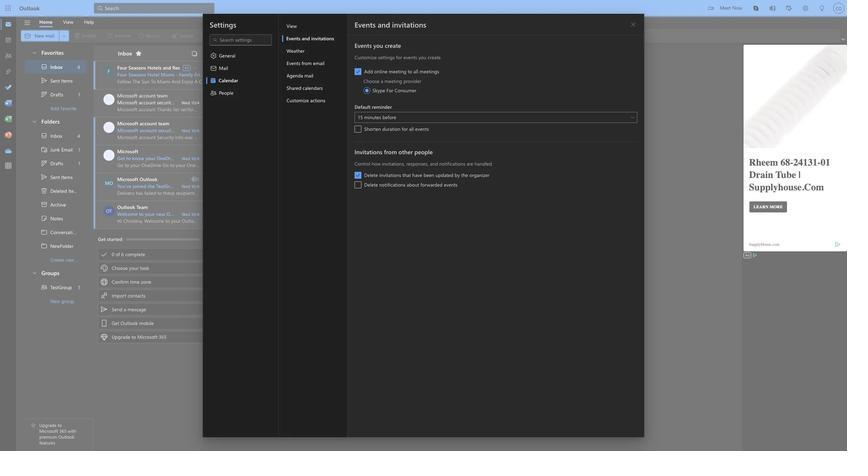 Task type: vqa. For each thing, say whether or not it's contained in the screenshot.


Task type: describe. For each thing, give the bounding box(es) containing it.
choose your look
[[112, 265, 149, 272]]

four for four seasons hotel miami - family friendly hotel
[[117, 71, 127, 78]]

create new folder
[[50, 257, 88, 263]]

 drafts for 
[[41, 91, 63, 98]]

to do image
[[5, 85, 12, 91]]

have
[[412, 172, 422, 179]]

 inside the favorites tree
[[41, 77, 48, 84]]

set your advertising preferences image
[[752, 253, 758, 258]]

 testgroup
[[41, 284, 72, 291]]

 for 1st the  tree item from the bottom
[[41, 132, 48, 139]]

 mark all as read
[[281, 32, 323, 39]]

 tree item
[[25, 143, 87, 157]]

joined
[[133, 183, 146, 190]]

your right up
[[218, 155, 228, 162]]

wed 10/4 for outlook.com
[[182, 212, 199, 217]]

microsoft account team for microsoft account security info was added
[[117, 120, 169, 127]]

 button
[[199, 49, 210, 58]]

how
[[182, 155, 192, 162]]

0 vertical spatial events
[[403, 54, 417, 61]]

to for welcome to your new outlook.com account
[[139, 211, 144, 218]]

microsoft outlook
[[117, 176, 157, 183]]


[[191, 51, 198, 57]]

microsoft inside upgrade to microsoft 365 with premium outlook features
[[39, 429, 58, 435]]

premium
[[39, 435, 57, 441]]

add for add favorite
[[50, 105, 59, 112]]

folders tree item
[[25, 115, 87, 129]]

from for invitations
[[384, 148, 397, 156]]

0 horizontal spatial view button
[[58, 17, 79, 27]]

to right how
[[194, 155, 198, 162]]

 for  conversation history
[[41, 229, 48, 236]]

testgroup inside message list no conversations selected list box
[[156, 183, 179, 190]]

email
[[313, 60, 325, 67]]

 button for groups
[[28, 267, 40, 280]]

get started
[[98, 236, 122, 243]]

and up miami
[[163, 65, 171, 71]]

was
[[187, 127, 195, 134]]

favorite
[[60, 105, 77, 112]]

drafts for 
[[50, 160, 63, 167]]

events and invitations button
[[282, 32, 347, 45]]

import contacts
[[112, 293, 145, 299]]

pc
[[229, 155, 235, 162]]

shorten duration for all events
[[364, 126, 429, 132]]


[[192, 176, 199, 183]]

add favorite tree item
[[25, 101, 87, 115]]

10/4 for group
[[191, 184, 199, 189]]

conversation
[[50, 229, 78, 236]]

with
[[68, 429, 76, 435]]

events and invitations heading
[[355, 20, 426, 29]]

calendars
[[303, 85, 323, 91]]

1 hotel from the left
[[147, 71, 159, 78]]

time
[[130, 279, 140, 286]]

settings
[[378, 54, 395, 61]]

1  tree item from the top
[[25, 74, 87, 88]]

microsoft account team for microsoft account security info verification
[[117, 92, 168, 99]]

 for groups
[[32, 271, 37, 276]]

your right know
[[145, 155, 155, 162]]

for for all
[[402, 126, 408, 132]]

wed 10/4 for onedrive
[[182, 156, 199, 161]]

seasons for hotel
[[129, 71, 146, 78]]

all inside  mark all as read
[[301, 32, 306, 39]]

wed for outlook.com
[[182, 212, 190, 217]]

powerpoint image
[[5, 132, 12, 139]]

1 horizontal spatial view button
[[282, 20, 347, 32]]


[[135, 50, 142, 57]]

create new folder tree item
[[25, 253, 88, 267]]

your down the team
[[145, 211, 155, 218]]

for for events
[[396, 54, 402, 61]]

choose for choose your look
[[112, 265, 128, 272]]

1 vertical spatial you
[[419, 54, 426, 61]]

consumer
[[395, 87, 416, 94]]

events and invitations inside button
[[286, 35, 334, 42]]

0
[[112, 251, 114, 258]]

select a conversation checkbox for microsoft account security info was added
[[103, 122, 117, 133]]

get for get started
[[98, 236, 106, 243]]

wed 10/4 for verification
[[182, 100, 199, 106]]

settings
[[210, 20, 236, 29]]

 inbox for 2nd the  tree item from the bottom of the page
[[41, 63, 63, 70]]

Default reminder 15 minutes before field
[[355, 112, 637, 123]]

10/4 for verification
[[191, 100, 199, 106]]

more apps image
[[5, 163, 12, 170]]

onedrive
[[157, 155, 177, 162]]

10/4 for was
[[191, 128, 199, 133]]

agenda
[[287, 72, 303, 79]]

microsoft account security info was added
[[117, 127, 210, 134]]

create
[[385, 42, 401, 49]]

inbox for 1st the  tree item from the bottom
[[50, 133, 62, 139]]

select a conversation checkbox for welcome to your new outlook.com account
[[103, 206, 117, 217]]

 button for favorites
[[28, 46, 40, 59]]

responses,
[[406, 161, 429, 167]]

1 horizontal spatial notifications
[[439, 161, 465, 167]]

 for  newfolder
[[41, 243, 48, 250]]

been
[[424, 172, 434, 179]]

1  tree item from the top
[[25, 60, 87, 74]]

 for events you create
[[356, 69, 360, 74]]

–
[[179, 155, 181, 162]]


[[210, 65, 217, 72]]


[[210, 52, 217, 59]]

control
[[355, 161, 370, 167]]

items inside the favorites tree
[[61, 77, 73, 84]]

add favorite
[[50, 105, 77, 112]]

wed 10/4 for was
[[182, 128, 199, 133]]

 button
[[628, 19, 639, 30]]

 button
[[20, 17, 34, 29]]

up
[[211, 155, 217, 162]]

a for choose
[[381, 78, 383, 85]]

application containing settings
[[0, 0, 847, 452]]

of
[[116, 251, 120, 258]]

default reminder
[[355, 104, 392, 110]]

 for 2nd the  tree item from the bottom of the page
[[41, 63, 48, 70]]

0 horizontal spatial you
[[373, 42, 383, 49]]

testgroup inside  testgroup
[[50, 284, 72, 291]]

organizer
[[469, 172, 490, 179]]

delete for delete invitations that have been updated by the organizer
[[364, 172, 378, 179]]

left-rail-appbar navigation
[[1, 17, 15, 159]]

invitations from other people element
[[355, 161, 637, 189]]

new
[[50, 298, 60, 305]]

premium features image
[[31, 424, 36, 429]]

info for was
[[177, 127, 185, 134]]

365 for upgrade to microsoft 365
[[159, 334, 167, 341]]

wed for was
[[182, 128, 190, 133]]

choose a meeting provider skype for consumer
[[364, 78, 421, 94]]

2  from the top
[[41, 174, 48, 181]]

0 vertical spatial mobile
[[246, 155, 261, 162]]

document containing settings
[[0, 0, 847, 452]]

group inside message list no conversations selected list box
[[180, 183, 193, 190]]

message
[[128, 307, 146, 313]]

groups tree item
[[25, 267, 87, 281]]


[[41, 201, 48, 208]]

0 horizontal spatial notifications
[[379, 182, 405, 188]]

events up the agenda
[[287, 60, 300, 67]]

 for 
[[210, 90, 217, 97]]

 for folders
[[32, 119, 37, 124]]

new group tree item
[[25, 295, 87, 308]]

customize actions
[[287, 97, 325, 104]]

create.
[[428, 54, 442, 61]]

settings heading
[[210, 20, 236, 29]]

1 for 's  tree item
[[78, 91, 80, 98]]

mt for microsoft account security info verification
[[105, 96, 113, 103]]

mark
[[289, 32, 300, 39]]

view inside "document"
[[287, 23, 297, 29]]

delete notifications about forwarded events
[[364, 182, 458, 188]]

help
[[84, 18, 94, 25]]

other
[[399, 148, 413, 156]]

and up events you create
[[378, 20, 390, 29]]

1 vertical spatial items
[[61, 174, 73, 181]]

invitations,
[[382, 161, 405, 167]]

invitations
[[355, 148, 383, 156]]

home
[[39, 18, 53, 25]]

view inside tab list
[[63, 18, 73, 25]]

import
[[112, 293, 126, 299]]

how
[[372, 161, 381, 167]]

to for get to know your onedrive – how to back up your pc and mobile
[[126, 155, 131, 162]]

groups
[[41, 270, 59, 277]]

outlook up the welcome
[[117, 204, 135, 211]]

meeting for provider
[[385, 78, 402, 85]]

four for four seasons hotels and resorts
[[117, 65, 127, 71]]

events for forwarded
[[444, 182, 458, 188]]

 tree item
[[25, 281, 87, 295]]

duration
[[382, 126, 400, 132]]

know
[[132, 155, 144, 162]]

outlook inside banner
[[19, 4, 40, 12]]

tab list containing home
[[34, 17, 99, 27]]

 inside message list no conversations selected list box
[[101, 251, 108, 258]]

0 vertical spatial invitations
[[392, 20, 426, 29]]

Select a conversation checkbox
[[103, 150, 117, 161]]


[[213, 38, 218, 42]]

the inside message list no conversations selected list box
[[148, 183, 155, 190]]

folder
[[75, 257, 88, 263]]

microsoft image
[[103, 150, 115, 161]]


[[41, 188, 48, 195]]

2 vertical spatial all
[[409, 126, 414, 132]]

 tree item for 
[[25, 157, 87, 170]]

events you create
[[355, 42, 401, 49]]

 tree item
[[25, 184, 87, 198]]

wed 10/4 for group
[[182, 184, 199, 189]]

and right pc
[[237, 155, 245, 162]]

delete invitations that have been updated by the organizer
[[364, 172, 490, 179]]

to inside events you create element
[[408, 68, 412, 75]]

read
[[313, 32, 323, 39]]

events left create on the left top of page
[[355, 42, 372, 49]]

for
[[387, 87, 393, 94]]

from for events
[[302, 60, 312, 67]]

your left look
[[129, 265, 139, 272]]

sent inside tree
[[50, 174, 60, 181]]

mt for microsoft account security info was added
[[105, 124, 113, 131]]

general
[[219, 52, 235, 59]]

inbox inside inbox 
[[118, 50, 132, 57]]

inbox heading
[[109, 46, 144, 61]]

outlook banner
[[0, 0, 847, 17]]

default
[[355, 104, 371, 110]]

dialog containing settings
[[0, 0, 847, 452]]

features
[[39, 441, 55, 446]]

1 vertical spatial all
[[414, 68, 418, 75]]

1 vertical spatial ad
[[745, 253, 750, 258]]

the inside "events and invitations" tab panel
[[461, 172, 468, 179]]

inbox for 2nd the  tree item from the bottom of the page
[[50, 64, 63, 70]]

and inside button
[[302, 35, 310, 42]]

 for invitations from other people
[[356, 173, 360, 178]]


[[101, 279, 108, 286]]

four seasons hotels and resorts
[[117, 65, 189, 71]]


[[281, 32, 288, 39]]

 deleted items
[[41, 188, 80, 195]]

events up weather
[[286, 35, 300, 42]]



Task type: locate. For each thing, give the bounding box(es) containing it.
info for verification
[[175, 99, 183, 106]]

events
[[355, 20, 376, 29], [286, 35, 300, 42], [355, 42, 372, 49], [287, 60, 300, 67]]

1 vertical spatial 
[[41, 132, 48, 139]]

0 horizontal spatial view
[[63, 18, 73, 25]]

drafts
[[50, 91, 63, 98], [50, 160, 63, 167]]

 for 
[[41, 91, 48, 98]]

and right mark
[[302, 35, 310, 42]]

 up 
[[41, 174, 48, 181]]

the right "joined"
[[148, 183, 155, 190]]

select a conversation checkbox down microsoft outlook image
[[103, 206, 117, 217]]

2  drafts from the top
[[41, 160, 63, 167]]

before
[[383, 114, 396, 121]]

1 horizontal spatial group
[[180, 183, 193, 190]]

outlook right premium
[[58, 435, 74, 441]]

inbox up  junk email
[[50, 133, 62, 139]]

a inside choose a meeting provider skype for consumer
[[381, 78, 383, 85]]

1  tree item from the top
[[25, 226, 95, 239]]

0 vertical spatial add
[[364, 68, 373, 75]]

2  from the top
[[41, 243, 48, 250]]

group down how
[[180, 183, 193, 190]]

 button inside groups tree item
[[28, 267, 40, 280]]

items inside  deleted items
[[68, 188, 80, 194]]

 button
[[28, 46, 40, 59], [28, 115, 40, 128], [28, 267, 40, 280]]

 drafts inside the favorites tree
[[41, 91, 63, 98]]

 button for folders
[[28, 115, 40, 128]]


[[32, 50, 37, 55], [32, 119, 37, 124], [32, 271, 37, 276]]

 conversation history
[[41, 229, 95, 236]]


[[356, 69, 360, 74], [356, 173, 360, 178], [101, 251, 108, 258]]

1 vertical spatial events and invitations
[[286, 35, 334, 42]]

0 vertical spatial you
[[373, 42, 383, 49]]

 sent items inside tree
[[41, 174, 73, 181]]

1 vertical spatial a
[[124, 307, 126, 313]]

security
[[157, 99, 173, 106], [158, 127, 175, 134]]

hotel down four seasons hotels and resorts
[[147, 71, 159, 78]]

info left verification
[[175, 99, 183, 106]]

four seasons hotel miami - family friendly hotel
[[117, 71, 225, 78]]

 inside folders tree item
[[32, 119, 37, 124]]

1 drafts from the top
[[50, 91, 63, 98]]

2 delete from the top
[[364, 182, 378, 188]]

tree
[[25, 129, 95, 267]]

0 horizontal spatial events and invitations
[[286, 35, 334, 42]]

ad left set your advertising preferences icon
[[745, 253, 750, 258]]

0 vertical spatial  inbox
[[41, 63, 63, 70]]

 left "favorites"
[[32, 50, 37, 55]]

friendly
[[194, 71, 212, 78]]

2  button from the top
[[28, 115, 40, 128]]

from inside "events and invitations" tab panel
[[384, 148, 397, 156]]

meetings
[[420, 68, 439, 75]]

1 select a conversation checkbox from the top
[[103, 122, 117, 133]]

 tree item inside tree
[[25, 157, 87, 170]]

3 select a conversation checkbox from the top
[[103, 206, 117, 217]]

files image
[[5, 69, 12, 76]]

upgrade right 
[[112, 334, 130, 341]]

calendar image
[[5, 37, 12, 44]]

 drafts inside tree
[[41, 160, 63, 167]]

mobile right pc
[[246, 155, 261, 162]]

 inside tree item
[[41, 284, 48, 291]]

move & delete group
[[21, 29, 234, 43]]

upgrade for upgrade to microsoft 365 with premium outlook features
[[39, 423, 57, 429]]

notifications up by
[[439, 161, 465, 167]]

meeting for to
[[389, 68, 406, 75]]

microsoft account team image
[[103, 94, 115, 105]]

2 drafts from the top
[[50, 160, 63, 167]]

about
[[407, 182, 419, 188]]

2 4 from the top
[[77, 133, 80, 139]]

0 horizontal spatial ad
[[184, 65, 189, 70]]

0 vertical spatial  tree item
[[25, 60, 87, 74]]

security up microsoft account security info was added in the left top of the page
[[157, 99, 173, 106]]

mobile up upgrade to microsoft 365 at bottom
[[139, 320, 154, 327]]

2 hotel from the left
[[213, 71, 225, 78]]

upgrade to microsoft 365
[[112, 334, 167, 341]]

events down updated
[[444, 182, 458, 188]]

favorites
[[41, 49, 64, 56]]

message list no conversations selected list box
[[94, 61, 261, 452]]

1 mt from the top
[[105, 96, 113, 103]]

team for was
[[158, 120, 169, 127]]

customize inside events you create element
[[355, 54, 377, 61]]

get for get to know your onedrive – how to back up your pc and mobile
[[117, 155, 125, 162]]

items up favorite
[[61, 77, 73, 84]]

1  inbox from the top
[[41, 63, 63, 70]]

events up events you create
[[355, 20, 376, 29]]

0 vertical spatial 
[[32, 50, 37, 55]]

seasons down the  button
[[129, 65, 146, 71]]

view
[[63, 18, 73, 25], [287, 23, 297, 29]]

choose up skype
[[364, 78, 380, 85]]

events inside invitations from other people element
[[444, 182, 458, 188]]

0 vertical spatial 
[[41, 77, 48, 84]]


[[101, 320, 108, 327]]

items right deleted
[[68, 188, 80, 194]]

invitations down "outlook" banner
[[392, 20, 426, 29]]

choose for choose a meeting provider skype for consumer
[[364, 78, 380, 85]]

0 vertical spatial inbox
[[118, 50, 132, 57]]

inbox
[[118, 50, 132, 57], [50, 64, 63, 70], [50, 133, 62, 139]]

1 horizontal spatial you
[[419, 54, 426, 61]]

get left started
[[98, 236, 106, 243]]

 down control
[[356, 173, 360, 178]]

4 for 1st the  tree item from the bottom
[[77, 133, 80, 139]]

2  tree item from the top
[[25, 239, 87, 253]]

security for was
[[158, 127, 175, 134]]

you left create.
[[419, 54, 426, 61]]

2  from the top
[[41, 160, 48, 167]]

 sent items down favorites tree item
[[41, 77, 73, 84]]

1 wed from the top
[[182, 100, 190, 106]]

meeting up the for at the top left of page
[[385, 78, 402, 85]]

2  from the top
[[32, 119, 37, 124]]

mt
[[105, 96, 113, 103], [105, 124, 113, 131]]

1 inside the favorites tree
[[78, 91, 80, 98]]

0 horizontal spatial 365
[[59, 429, 67, 435]]

2 1 from the top
[[78, 146, 80, 153]]

4 for 2nd the  tree item from the bottom of the page
[[77, 64, 80, 70]]

15
[[358, 114, 363, 121]]

home button
[[34, 17, 58, 27]]

customize settings for events you create.
[[355, 54, 442, 61]]

ad inside message list no conversations selected list box
[[184, 65, 189, 70]]

1  from the top
[[41, 63, 48, 70]]

1 vertical spatial choose
[[112, 265, 128, 272]]

1 vertical spatial from
[[384, 148, 397, 156]]

1 horizontal spatial a
[[381, 78, 383, 85]]

sent inside the favorites tree
[[50, 77, 60, 84]]


[[41, 146, 48, 153]]

select a conversation checkbox containing mo
[[103, 178, 117, 189]]

4 up  tree item
[[77, 133, 80, 139]]

outlook inside upgrade to microsoft 365 with premium outlook features
[[58, 435, 74, 441]]

provider
[[404, 78, 421, 85]]

invitations down invitations, on the left top of page
[[379, 172, 401, 179]]

get right the microsoft image
[[117, 155, 125, 162]]

1 vertical spatial for
[[402, 126, 408, 132]]

favorites tree item
[[25, 46, 87, 60]]

0 vertical spatial testgroup
[[156, 183, 179, 190]]

1 inside  tree item
[[78, 146, 80, 153]]

invitations inside button
[[311, 35, 334, 42]]

miami
[[161, 71, 175, 78]]

invitations up weather button
[[311, 35, 334, 42]]

junk
[[50, 146, 60, 153]]

tab list
[[34, 17, 99, 27]]

outlook up  button
[[19, 4, 40, 12]]

2 wed 10/4 from the top
[[182, 128, 199, 133]]

upgrade inside message list no conversations selected list box
[[112, 334, 130, 341]]

2  tree item from the top
[[25, 170, 87, 184]]

0 vertical spatial new
[[156, 211, 165, 218]]

events up people
[[415, 126, 429, 132]]

seasons down four seasons hotels and resorts
[[129, 71, 146, 78]]


[[631, 22, 636, 27]]

2 seasons from the top
[[129, 71, 146, 78]]

0 vertical spatial items
[[61, 77, 73, 84]]

meeting
[[389, 68, 406, 75], [385, 78, 402, 85]]

0 vertical spatial choose
[[364, 78, 380, 85]]

team
[[157, 92, 168, 99], [158, 120, 169, 127]]

microsoft account team image
[[103, 122, 115, 133]]

you've
[[117, 183, 131, 190]]

select a conversation checkbox containing mt
[[103, 122, 117, 133]]

all right duration
[[409, 126, 414, 132]]

1 vertical spatial customize
[[287, 97, 309, 104]]

security for verification
[[157, 99, 173, 106]]

Select a conversation checkbox
[[103, 122, 117, 133], [103, 178, 117, 189], [103, 206, 117, 217]]

 left online
[[356, 69, 360, 74]]

to down get outlook mobile at the bottom
[[132, 334, 136, 341]]

1  tree item from the top
[[25, 88, 87, 101]]


[[101, 334, 108, 341]]

outlook up you've joined the testgroup group
[[140, 176, 157, 183]]

a right send
[[124, 307, 126, 313]]

0 horizontal spatial group
[[61, 298, 74, 305]]

1 microsoft account team from the top
[[117, 92, 168, 99]]

 sent items for 2nd  tree item
[[41, 174, 73, 181]]

0 vertical spatial security
[[157, 99, 173, 106]]

Select a conversation checkbox
[[103, 94, 117, 105]]


[[24, 19, 31, 26]]

4 wed 10/4 from the top
[[182, 184, 199, 189]]

sent up  tree item at the left
[[50, 174, 60, 181]]

1 vertical spatial invitations
[[311, 35, 334, 42]]

0 horizontal spatial the
[[148, 183, 155, 190]]

 inbox up junk
[[41, 132, 62, 139]]

 inbox down "favorites"
[[41, 63, 63, 70]]

to left with
[[58, 423, 62, 429]]

365 for upgrade to microsoft 365 with premium outlook features
[[59, 429, 67, 435]]

1 wed 10/4 from the top
[[182, 100, 199, 106]]

four seasons hotels and resorts image
[[103, 66, 114, 77]]

delete for delete notifications about forwarded events
[[364, 182, 378, 188]]

wed for verification
[[182, 100, 190, 106]]

mt down microsoft account team icon
[[105, 124, 113, 131]]

1 horizontal spatial the
[[461, 172, 468, 179]]

 tree item
[[25, 226, 95, 239], [25, 239, 87, 253]]

info
[[175, 99, 183, 106], [177, 127, 185, 134]]

1  from the top
[[32, 50, 37, 55]]

365 inside upgrade to microsoft 365 with premium outlook features
[[59, 429, 67, 435]]

group
[[180, 183, 193, 190], [61, 298, 74, 305]]

add left favorite
[[50, 105, 59, 112]]

1 right email
[[78, 146, 80, 153]]

2 vertical spatial 
[[101, 251, 108, 258]]

1 right  testgroup
[[78, 284, 80, 291]]


[[101, 307, 108, 314]]

1 vertical spatial notifications
[[379, 182, 405, 188]]

0 vertical spatial meeting
[[389, 68, 406, 75]]

1 four from the top
[[117, 65, 127, 71]]

 left folders
[[32, 119, 37, 124]]

1 delete from the top
[[364, 172, 378, 179]]

0 vertical spatial team
[[157, 92, 168, 99]]

1 vertical spatial select a conversation checkbox
[[103, 178, 117, 189]]

2 sent from the top
[[50, 174, 60, 181]]

 inside tree
[[41, 132, 48, 139]]

1 for  tree item
[[78, 146, 80, 153]]

from left email
[[302, 60, 312, 67]]

meeting inside choose a meeting provider skype for consumer
[[385, 78, 402, 85]]

1 vertical spatial 
[[41, 174, 48, 181]]

that
[[403, 172, 411, 179]]

 for favorites
[[32, 50, 37, 55]]

3  button from the top
[[28, 267, 40, 280]]

and inside invitations from other people element
[[430, 161, 438, 167]]


[[210, 90, 217, 97], [41, 284, 48, 291]]

0 vertical spatial ad
[[184, 65, 189, 70]]

customize down events you create
[[355, 54, 377, 61]]

0 vertical spatial notifications
[[439, 161, 465, 167]]

0 horizontal spatial new
[[65, 257, 74, 263]]

four right four seasons hotels and resorts icon
[[117, 71, 127, 78]]

settings tab list
[[203, 14, 279, 438]]

outlook down send a message
[[121, 320, 138, 327]]

people image
[[5, 53, 12, 60]]

word image
[[5, 100, 12, 107]]

a for send
[[124, 307, 126, 313]]

outlook team image
[[103, 206, 115, 217]]

help button
[[79, 17, 99, 27]]

f
[[108, 68, 110, 75]]

new left folder
[[65, 257, 74, 263]]

events up add online meeting to all meetings
[[403, 54, 417, 61]]

 tree item
[[25, 198, 87, 212]]

1 vertical spatial testgroup
[[50, 284, 72, 291]]

customize inside button
[[287, 97, 309, 104]]

excel image
[[5, 116, 12, 123]]

0 vertical spatial the
[[461, 172, 468, 179]]

2 select a conversation checkbox from the top
[[103, 178, 117, 189]]

agenda mail
[[287, 72, 313, 79]]

welcome
[[117, 211, 138, 218]]

2 mt from the top
[[105, 124, 113, 131]]

drafts inside tree
[[50, 160, 63, 167]]

mt inside microsoft account team image
[[105, 124, 113, 131]]

customize for customize actions
[[287, 97, 309, 104]]

for right duration
[[402, 126, 408, 132]]

onedrive image
[[5, 148, 12, 155]]

0 vertical spatial 
[[41, 229, 48, 236]]

1 vertical spatial 
[[32, 119, 37, 124]]

 tree item up create in the bottom of the page
[[25, 239, 87, 253]]

2  tree item from the top
[[25, 157, 87, 170]]

for right settings at the left top of page
[[396, 54, 402, 61]]

four
[[117, 65, 127, 71], [117, 71, 127, 78]]

 inside tree
[[41, 160, 48, 167]]

a down online
[[381, 78, 383, 85]]

0 vertical spatial sent
[[50, 77, 60, 84]]

wed for onedrive
[[182, 156, 190, 161]]

add inside events you create element
[[364, 68, 373, 75]]

team for verification
[[157, 92, 168, 99]]

application
[[0, 0, 847, 452]]

customize actions button
[[282, 95, 347, 107]]

1 vertical spatial  sent items
[[41, 174, 73, 181]]

2 four from the top
[[117, 71, 127, 78]]


[[101, 293, 108, 300]]

1 vertical spatial delete
[[364, 182, 378, 188]]

1 horizontal spatial 365
[[159, 334, 167, 341]]

new inside message list no conversations selected list box
[[156, 211, 165, 218]]

all up provider
[[414, 68, 418, 75]]

 button
[[133, 48, 144, 59]]

1  sent items from the top
[[41, 77, 73, 84]]

info left was
[[177, 127, 185, 134]]

1  button from the top
[[28, 46, 40, 59]]

 inside the favorites tree
[[41, 91, 48, 98]]

a inside list box
[[124, 307, 126, 313]]

favorites tree
[[25, 43, 87, 115]]

2  inbox from the top
[[41, 132, 62, 139]]

1 vertical spatial  tree item
[[25, 170, 87, 184]]

 tree item
[[25, 88, 87, 101], [25, 157, 87, 170]]

0 horizontal spatial add
[[50, 105, 59, 112]]

3 1 from the top
[[78, 160, 80, 167]]

sent down favorites tree item
[[50, 77, 60, 84]]

 button left folders
[[28, 115, 40, 128]]

 inside groups tree item
[[32, 271, 37, 276]]

 sent items inside the favorites tree
[[41, 77, 73, 84]]

mail
[[304, 72, 313, 79]]

1 vertical spatial  drafts
[[41, 160, 63, 167]]

0 vertical spatial 365
[[159, 334, 167, 341]]

1 inside  tree item
[[78, 284, 80, 291]]

choose up confirm
[[112, 265, 128, 272]]

2  sent items from the top
[[41, 174, 73, 181]]

group inside tree item
[[61, 298, 74, 305]]

select a conversation checkbox for you've joined the testgroup group
[[103, 178, 117, 189]]

testgroup right "joined"
[[156, 183, 179, 190]]

drafts down  junk email
[[50, 160, 63, 167]]

tags group
[[277, 29, 489, 43]]

0 vertical spatial microsoft account team
[[117, 92, 168, 99]]

 drafts down junk
[[41, 160, 63, 167]]

1 vertical spatial 4
[[77, 133, 80, 139]]

events you create element
[[355, 54, 637, 133]]

Search settings search field
[[218, 37, 265, 43]]

1 sent from the top
[[50, 77, 60, 84]]

meet now
[[720, 4, 742, 11]]

select a conversation checkbox containing ot
[[103, 206, 117, 217]]

events and invitations tab panel
[[348, 14, 644, 438]]

1 vertical spatial sent
[[50, 174, 60, 181]]

microsoft outlook image
[[103, 178, 115, 189]]

 tree item
[[25, 212, 87, 226]]

1 horizontal spatial from
[[384, 148, 397, 156]]

get right  at left
[[112, 320, 119, 327]]

look
[[140, 265, 149, 272]]

 inbox for 1st the  tree item from the bottom
[[41, 132, 62, 139]]

 for 
[[41, 160, 48, 167]]


[[201, 50, 208, 57]]

 inside events you create element
[[356, 69, 360, 74]]

and
[[378, 20, 390, 29], [302, 35, 310, 42], [163, 65, 171, 71], [237, 155, 245, 162], [430, 161, 438, 167]]

1 vertical spatial events
[[415, 126, 429, 132]]

1 up add favorite tree item at top left
[[78, 91, 80, 98]]

choose inside message list no conversations selected list box
[[112, 265, 128, 272]]

 button inside favorites tree item
[[28, 46, 40, 59]]

you've joined the testgroup group
[[117, 183, 193, 190]]

1 vertical spatial meeting
[[385, 78, 402, 85]]

tree containing 
[[25, 129, 95, 267]]

1 horizontal spatial hotel
[[213, 71, 225, 78]]

2  tree item from the top
[[25, 129, 87, 143]]

 newfolder
[[41, 243, 73, 250]]

 drafts for 
[[41, 160, 63, 167]]

0 vertical spatial get
[[117, 155, 125, 162]]

1 vertical spatial new
[[65, 257, 74, 263]]

0 vertical spatial group
[[180, 183, 193, 190]]

0 horizontal spatial a
[[124, 307, 126, 313]]

inbox inside the favorites tree
[[50, 64, 63, 70]]

seasons for hotels
[[129, 65, 146, 71]]

testgroup up new group
[[50, 284, 72, 291]]


[[708, 6, 714, 11]]

updated
[[436, 172, 453, 179]]

 left "newfolder"
[[41, 243, 48, 250]]

add inside tree item
[[50, 105, 59, 112]]

customize for customize settings for events you create.
[[355, 54, 377, 61]]

2 wed from the top
[[182, 128, 190, 133]]

1 horizontal spatial upgrade
[[112, 334, 130, 341]]

from inside events from email button
[[302, 60, 312, 67]]

2 microsoft account team from the top
[[117, 120, 169, 127]]

dialog
[[0, 0, 847, 452]]

to left know
[[126, 155, 131, 162]]

verification
[[184, 99, 208, 106]]

4 wed from the top
[[182, 184, 190, 189]]

 tree item
[[25, 60, 87, 74], [25, 129, 87, 143]]

365 inside message list no conversations selected list box
[[159, 334, 167, 341]]

all
[[301, 32, 306, 39], [414, 68, 418, 75], [409, 126, 414, 132]]

deleted
[[50, 188, 67, 194]]

events from email button
[[282, 57, 347, 70]]

1 for  tree item in tree
[[78, 160, 80, 167]]

0 vertical spatial  sent items
[[41, 77, 73, 84]]

 button inside folders tree item
[[28, 115, 40, 128]]

1 vertical spatial info
[[177, 127, 185, 134]]

testgroup
[[156, 183, 179, 190], [50, 284, 72, 291]]

0 vertical spatial select a conversation checkbox
[[103, 122, 117, 133]]

0 vertical spatial customize
[[355, 54, 377, 61]]

 tree item down favorites tree item
[[25, 74, 87, 88]]

drafts for 
[[50, 91, 63, 98]]

add for add online meeting to all meetings
[[364, 68, 373, 75]]

items up  deleted items
[[61, 174, 73, 181]]

 for  testgroup
[[41, 284, 48, 291]]

upgrade inside upgrade to microsoft 365 with premium outlook features
[[39, 423, 57, 429]]

 inside favorites tree item
[[32, 50, 37, 55]]

to inside upgrade to microsoft 365 with premium outlook features
[[58, 423, 62, 429]]

1 4 from the top
[[77, 64, 80, 70]]

4 1 from the top
[[78, 284, 80, 291]]

1 vertical spatial upgrade
[[39, 423, 57, 429]]

security left was
[[158, 127, 175, 134]]

wed for group
[[182, 184, 190, 189]]

mt inside microsoft account team icon
[[105, 96, 113, 103]]

2  from the top
[[41, 132, 48, 139]]

1  drafts from the top
[[41, 91, 63, 98]]

1  from the top
[[41, 77, 48, 84]]

0 vertical spatial upgrade
[[112, 334, 130, 341]]

1 horizontal spatial events and invitations
[[355, 20, 426, 29]]

 inside the favorites tree
[[41, 63, 48, 70]]

document
[[0, 0, 847, 452]]

 button left "favorites"
[[28, 46, 40, 59]]

drafts up add favorite tree item at top left
[[50, 91, 63, 98]]

1 vertical spatial mt
[[105, 124, 113, 131]]

1 seasons from the top
[[129, 65, 146, 71]]

3 wed 10/4 from the top
[[182, 156, 199, 161]]

1 1 from the top
[[78, 91, 80, 98]]

 down 
[[41, 229, 48, 236]]

1 vertical spatial drafts
[[50, 160, 63, 167]]

calendar
[[219, 77, 238, 84]]

upgrade for upgrade to microsoft 365
[[112, 334, 130, 341]]

0 vertical spatial 4
[[77, 64, 80, 70]]

0 vertical spatial 
[[210, 90, 217, 97]]

0 vertical spatial from
[[302, 60, 312, 67]]

4 inside the favorites tree
[[77, 64, 80, 70]]

to for upgrade to microsoft 365 with premium outlook features
[[58, 423, 62, 429]]

view left "help" on the top of page
[[63, 18, 73, 25]]

4 inside tree
[[77, 133, 80, 139]]

message list section
[[94, 44, 261, 452]]

microsoft account team up microsoft account security info verification
[[117, 92, 168, 99]]

1 vertical spatial the
[[148, 183, 155, 190]]

meeting down customize settings for events you create.
[[389, 68, 406, 75]]

2 vertical spatial get
[[112, 320, 119, 327]]

archive
[[50, 202, 66, 208]]

 down groups
[[41, 284, 48, 291]]

3  from the top
[[32, 271, 37, 276]]

team up microsoft account security info was added in the left top of the page
[[158, 120, 169, 127]]

 inbox inside tree
[[41, 132, 62, 139]]

 inbox inside the favorites tree
[[41, 63, 63, 70]]

 inside settings tab list
[[210, 90, 217, 97]]

new left outlook.com
[[156, 211, 165, 218]]

 sent items for 1st  tree item
[[41, 77, 73, 84]]

mail image
[[5, 21, 12, 28]]

events for all
[[415, 126, 429, 132]]

drafts inside the favorites tree
[[50, 91, 63, 98]]

minutes
[[364, 114, 381, 121]]

5 wed from the top
[[182, 212, 190, 217]]

select a conversation checkbox up 'm'
[[103, 122, 117, 133]]

shared calendars
[[287, 85, 323, 91]]

events and invitations
[[355, 20, 426, 29], [286, 35, 334, 42]]

microsoft account security info verification
[[117, 99, 208, 106]]

inbox 
[[118, 50, 142, 57]]

10/4 for onedrive
[[191, 156, 199, 161]]

5 wed 10/4 from the top
[[182, 212, 199, 217]]

1 horizontal spatial choose
[[364, 78, 380, 85]]

control how invitations, responses, and notifications are handled.
[[355, 161, 493, 167]]

1 down  tree item
[[78, 160, 80, 167]]

events
[[403, 54, 417, 61], [415, 126, 429, 132], [444, 182, 458, 188]]

actions
[[310, 97, 325, 104]]

2 vertical spatial invitations
[[379, 172, 401, 179]]

0 vertical spatial delete
[[364, 172, 378, 179]]

notifications down that
[[379, 182, 405, 188]]

to for upgrade to microsoft 365
[[132, 334, 136, 341]]

zone
[[141, 279, 151, 286]]

new inside tree item
[[65, 257, 74, 263]]

inbox left the  button
[[118, 50, 132, 57]]

team
[[136, 204, 148, 211]]

0 horizontal spatial hotel
[[147, 71, 159, 78]]

group right new
[[61, 298, 74, 305]]

resorts
[[172, 65, 189, 71]]

add left online
[[364, 68, 373, 75]]

 tree item
[[25, 74, 87, 88], [25, 170, 87, 184]]

invitations from other people
[[355, 148, 433, 156]]

0 vertical spatial seasons
[[129, 65, 146, 71]]

1  from the top
[[41, 229, 48, 236]]

10/4 for outlook.com
[[191, 212, 199, 217]]

0 horizontal spatial upgrade
[[39, 423, 57, 429]]

 tree item for 
[[25, 88, 87, 101]]

0 vertical spatial 
[[41, 63, 48, 70]]

choose inside choose a meeting provider skype for consumer
[[364, 78, 380, 85]]

1 vertical spatial seasons
[[129, 71, 146, 78]]

from up invitations, on the left top of page
[[384, 148, 397, 156]]

inbox inside tree
[[50, 133, 62, 139]]

 inside invitations from other people element
[[356, 173, 360, 178]]

0 horizontal spatial 
[[41, 284, 48, 291]]

 tree item down junk
[[25, 157, 87, 170]]

events and invitations inside tab panel
[[355, 20, 426, 29]]

to
[[408, 68, 412, 75], [126, 155, 131, 162], [194, 155, 198, 162], [139, 211, 144, 218], [132, 334, 136, 341], [58, 423, 62, 429]]

2 vertical spatial  button
[[28, 267, 40, 280]]

all left as on the top of the page
[[301, 32, 306, 39]]

1 vertical spatial inbox
[[50, 64, 63, 70]]

get for get outlook mobile
[[112, 320, 119, 327]]

0 vertical spatial info
[[175, 99, 183, 106]]

wed 10/4
[[182, 100, 199, 106], [182, 128, 199, 133], [182, 156, 199, 161], [182, 184, 199, 189], [182, 212, 199, 217]]

confirm time zone
[[112, 279, 151, 286]]

skype
[[373, 87, 385, 94]]

1  from the top
[[41, 91, 48, 98]]

upgrade up premium
[[39, 423, 57, 429]]

 tree item up deleted
[[25, 170, 87, 184]]

0 horizontal spatial mobile
[[139, 320, 154, 327]]

shared calendars button
[[282, 82, 347, 95]]

1 vertical spatial mobile
[[139, 320, 154, 327]]

1 horizontal spatial view
[[287, 23, 297, 29]]

 left groups
[[32, 271, 37, 276]]

1 for  tree item
[[78, 284, 80, 291]]

shared
[[287, 85, 301, 91]]

3 wed from the top
[[182, 156, 190, 161]]



